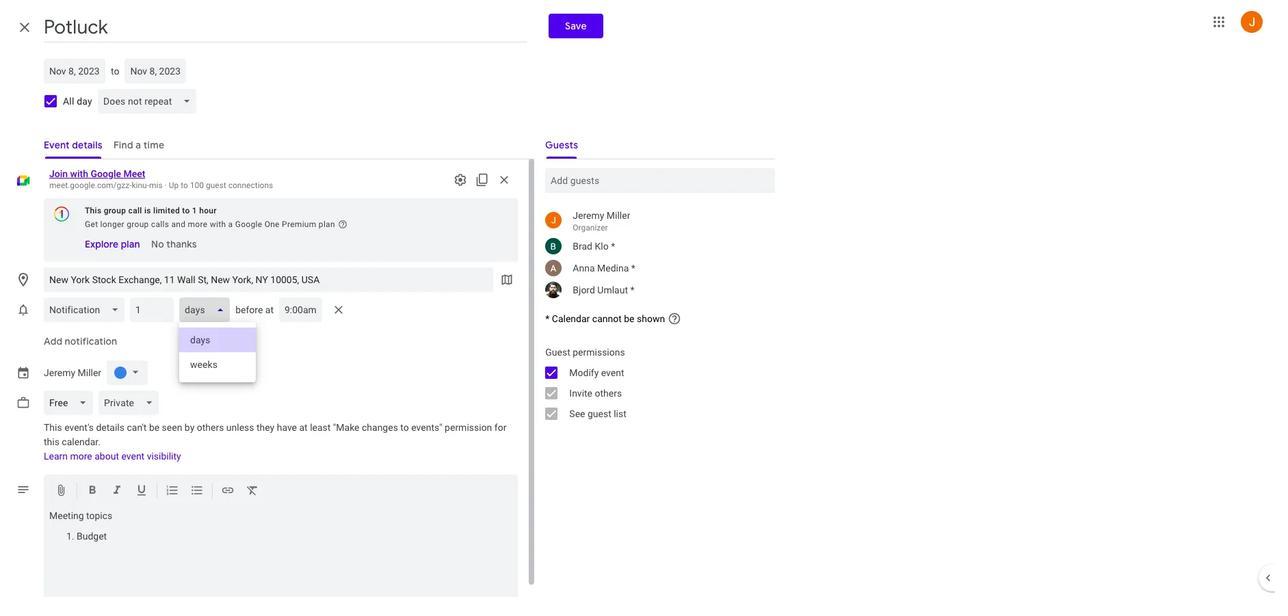 Task type: vqa. For each thing, say whether or not it's contained in the screenshot.
be
yes



Task type: locate. For each thing, give the bounding box(es) containing it.
google up meet.google.com/gzz-
[[91, 168, 121, 179]]

google right a
[[235, 220, 262, 229]]

others up "see guest list"
[[595, 388, 622, 399]]

0 horizontal spatial be
[[149, 422, 160, 433]]

jeremy miller, organizer tree item
[[535, 207, 776, 235]]

0 vertical spatial plan
[[319, 220, 335, 229]]

to inside join with google meet meet.google.com/gzz-kinu-mis · up to 100 guest connections
[[181, 181, 188, 190]]

to left the events"
[[401, 422, 409, 433]]

least
[[310, 422, 331, 433]]

1 vertical spatial miller
[[78, 368, 101, 378]]

plan down longer
[[121, 238, 140, 251]]

plan right premium
[[319, 220, 335, 229]]

to right up
[[181, 181, 188, 190]]

1 vertical spatial event
[[121, 451, 145, 462]]

guest
[[206, 181, 226, 190], [588, 409, 612, 420]]

0 vertical spatial miller
[[607, 210, 631, 221]]

1 vertical spatial at
[[299, 422, 308, 433]]

1 vertical spatial this
[[44, 422, 62, 433]]

miller down notification
[[78, 368, 101, 378]]

0 horizontal spatial miller
[[78, 368, 101, 378]]

1 horizontal spatial jeremy
[[573, 210, 605, 221]]

group down 'call'
[[127, 220, 149, 229]]

miller
[[607, 210, 631, 221], [78, 368, 101, 378]]

"make
[[333, 422, 360, 433]]

jeremy down add
[[44, 368, 75, 378]]

bjord umlaut *
[[573, 285, 635, 296]]

miller for jeremy miller
[[78, 368, 101, 378]]

jeremy inside jeremy miller organizer
[[573, 210, 605, 221]]

google
[[91, 168, 121, 179], [235, 220, 262, 229]]

have
[[277, 422, 297, 433]]

1 horizontal spatial event
[[601, 368, 625, 378]]

* right "klo"
[[611, 241, 615, 252]]

1 horizontal spatial google
[[235, 220, 262, 229]]

0 vertical spatial with
[[70, 168, 88, 179]]

1 horizontal spatial this
[[85, 206, 102, 216]]

miller up organizer
[[607, 210, 631, 221]]

unit of time selection list box
[[180, 322, 256, 383]]

2 option from the top
[[180, 352, 256, 377]]

Start date text field
[[49, 63, 100, 79]]

* inside "bjord umlaut" tree item
[[631, 285, 635, 296]]

organizer
[[573, 223, 608, 233]]

at right before
[[265, 305, 274, 316]]

and
[[171, 220, 186, 229]]

Guests text field
[[551, 168, 770, 193]]

* for brad klo *
[[611, 241, 615, 252]]

see guest list
[[570, 409, 627, 420]]

shown
[[637, 313, 665, 324]]

0 horizontal spatial plan
[[121, 238, 140, 251]]

event inside this event's details can't be seen by others unless they have at least "make changes to events" permission for this calendar. learn more about event visibility
[[121, 451, 145, 462]]

0 vertical spatial this
[[85, 206, 102, 216]]

group up longer
[[104, 206, 126, 216]]

jeremy up organizer
[[573, 210, 605, 221]]

0 vertical spatial jeremy
[[573, 210, 605, 221]]

None field
[[98, 89, 202, 114], [44, 298, 130, 322], [180, 298, 236, 322], [44, 391, 98, 415], [98, 391, 164, 415], [98, 89, 202, 114], [44, 298, 130, 322], [180, 298, 236, 322], [44, 391, 98, 415], [98, 391, 164, 415]]

brad klo *
[[573, 241, 615, 252]]

0 vertical spatial group
[[104, 206, 126, 216]]

group
[[104, 206, 126, 216], [127, 220, 149, 229]]

to right the start date text field
[[111, 66, 119, 77]]

0 horizontal spatial group
[[104, 206, 126, 216]]

1 vertical spatial be
[[149, 422, 160, 433]]

group containing guest permissions
[[535, 342, 776, 424]]

1 vertical spatial google
[[235, 220, 262, 229]]

for
[[495, 422, 507, 433]]

with up meet.google.com/gzz-
[[70, 168, 88, 179]]

1 vertical spatial others
[[197, 422, 224, 433]]

guest permissions
[[546, 347, 625, 358]]

no thanks button
[[146, 232, 202, 257]]

be right "can't"
[[149, 422, 160, 433]]

1 horizontal spatial more
[[188, 220, 208, 229]]

·
[[165, 181, 167, 190]]

more inside this event's details can't be seen by others unless they have at least "make changes to events" permission for this calendar. learn more about event visibility
[[70, 451, 92, 462]]

this up this
[[44, 422, 62, 433]]

this for this group call is limited to 1 hour
[[85, 206, 102, 216]]

medina
[[598, 263, 629, 274]]

End date text field
[[130, 63, 181, 79]]

0 vertical spatial guest
[[206, 181, 226, 190]]

this up get
[[85, 206, 102, 216]]

0 horizontal spatial jeremy
[[44, 368, 75, 378]]

see
[[570, 409, 586, 420]]

1 horizontal spatial at
[[299, 422, 308, 433]]

more down calendar.
[[70, 451, 92, 462]]

Title text field
[[44, 12, 527, 42]]

guests invited to this event. tree
[[535, 207, 776, 301]]

list
[[614, 409, 627, 420]]

*
[[611, 241, 615, 252], [632, 263, 636, 274], [631, 285, 635, 296], [546, 313, 550, 324]]

1 vertical spatial group
[[127, 220, 149, 229]]

0 horizontal spatial guest
[[206, 181, 226, 190]]

0 horizontal spatial this
[[44, 422, 62, 433]]

Days in advance for notification number field
[[136, 298, 169, 322]]

call
[[128, 206, 142, 216]]

option
[[180, 328, 256, 352], [180, 352, 256, 377]]

brad klo tree item
[[535, 235, 776, 257]]

with inside join with google meet meet.google.com/gzz-kinu-mis · up to 100 guest connections
[[70, 168, 88, 179]]

1 horizontal spatial guest
[[588, 409, 612, 420]]

be
[[624, 313, 635, 324], [149, 422, 160, 433]]

1 horizontal spatial miller
[[607, 210, 631, 221]]

details
[[96, 422, 125, 433]]

guest right the 100
[[206, 181, 226, 190]]

1 horizontal spatial be
[[624, 313, 635, 324]]

up
[[169, 181, 179, 190]]

permission
[[445, 422, 492, 433]]

this event's details can't be seen by others unless they have at least "make changes to events" permission for this calendar. learn more about event visibility
[[44, 422, 507, 462]]

be left shown
[[624, 313, 635, 324]]

with left a
[[210, 220, 226, 229]]

* right the medina
[[632, 263, 636, 274]]

topics
[[86, 511, 112, 522]]

explore plan
[[85, 238, 140, 251]]

this inside this event's details can't be seen by others unless they have at least "make changes to events" permission for this calendar. learn more about event visibility
[[44, 422, 62, 433]]

plan
[[319, 220, 335, 229], [121, 238, 140, 251]]

formatting options toolbar
[[44, 475, 518, 508]]

at right have
[[299, 422, 308, 433]]

cannot
[[593, 313, 622, 324]]

0 vertical spatial google
[[91, 168, 121, 179]]

save button
[[549, 14, 603, 38]]

0 vertical spatial at
[[265, 305, 274, 316]]

join with google meet meet.google.com/gzz-kinu-mis · up to 100 guest connections
[[49, 168, 273, 190]]

unless
[[226, 422, 254, 433]]

1 vertical spatial jeremy
[[44, 368, 75, 378]]

* calendar cannot be shown
[[546, 313, 665, 324]]

at
[[265, 305, 274, 316], [299, 422, 308, 433]]

this
[[85, 206, 102, 216], [44, 422, 62, 433]]

at inside this event's details can't be seen by others unless they have at least "make changes to events" permission for this calendar. learn more about event visibility
[[299, 422, 308, 433]]

add notification
[[44, 335, 117, 348]]

1 vertical spatial more
[[70, 451, 92, 462]]

0 vertical spatial more
[[188, 220, 208, 229]]

1 vertical spatial guest
[[588, 409, 612, 420]]

changes
[[362, 422, 398, 433]]

guest left list
[[588, 409, 612, 420]]

add notification button
[[38, 325, 123, 358]]

miller inside jeremy miller organizer
[[607, 210, 631, 221]]

0 horizontal spatial more
[[70, 451, 92, 462]]

* right umlaut
[[631, 285, 635, 296]]

this for this event's details can't be seen by others unless they have at least "make changes to events" permission for this calendar. learn more about event visibility
[[44, 422, 62, 433]]

more down 1
[[188, 220, 208, 229]]

invite
[[570, 388, 593, 399]]

learn
[[44, 451, 68, 462]]

1 vertical spatial plan
[[121, 238, 140, 251]]

* for bjord umlaut *
[[631, 285, 635, 296]]

by
[[185, 422, 195, 433]]

0 horizontal spatial others
[[197, 422, 224, 433]]

others
[[595, 388, 622, 399], [197, 422, 224, 433]]

others right by at the left bottom of the page
[[197, 422, 224, 433]]

group
[[535, 342, 776, 424]]

with
[[70, 168, 88, 179], [210, 220, 226, 229]]

0 horizontal spatial event
[[121, 451, 145, 462]]

jeremy
[[573, 210, 605, 221], [44, 368, 75, 378]]

0 vertical spatial event
[[601, 368, 625, 378]]

* inside brad klo tree item
[[611, 241, 615, 252]]

0 vertical spatial others
[[595, 388, 622, 399]]

1 horizontal spatial others
[[595, 388, 622, 399]]

* inside anna medina tree item
[[632, 263, 636, 274]]

0 horizontal spatial with
[[70, 168, 88, 179]]

1 vertical spatial with
[[210, 220, 226, 229]]

is
[[144, 206, 151, 216]]

more
[[188, 220, 208, 229], [70, 451, 92, 462]]

others inside "group"
[[595, 388, 622, 399]]

event
[[601, 368, 625, 378], [121, 451, 145, 462]]

jeremy for jeremy miller
[[44, 368, 75, 378]]

event right about on the bottom left of the page
[[121, 451, 145, 462]]

0 horizontal spatial google
[[91, 168, 121, 179]]

event down permissions
[[601, 368, 625, 378]]

before
[[236, 305, 263, 316]]

jeremy miller organizer
[[573, 210, 631, 233]]



Task type: describe. For each thing, give the bounding box(es) containing it.
1 horizontal spatial group
[[127, 220, 149, 229]]

all day
[[63, 96, 92, 107]]

1
[[192, 206, 197, 216]]

all
[[63, 96, 74, 107]]

jeremy for jeremy miller organizer
[[573, 210, 605, 221]]

events"
[[411, 422, 443, 433]]

to inside this event's details can't be seen by others unless they have at least "make changes to events" permission for this calendar. learn more about event visibility
[[401, 422, 409, 433]]

calendar
[[552, 313, 590, 324]]

before at
[[236, 305, 274, 316]]

thanks
[[166, 238, 197, 251]]

anna medina tree item
[[535, 257, 776, 279]]

bold image
[[86, 484, 99, 500]]

longer
[[100, 220, 125, 229]]

kinu-
[[132, 181, 149, 190]]

no
[[151, 238, 164, 251]]

mis
[[149, 181, 163, 190]]

brad
[[573, 241, 593, 252]]

anna medina *
[[573, 263, 636, 274]]

the day before at 9am element
[[44, 295, 350, 383]]

klo
[[595, 241, 609, 252]]

guest inside join with google meet meet.google.com/gzz-kinu-mis · up to 100 guest connections
[[206, 181, 226, 190]]

remove formatting image
[[246, 484, 259, 500]]

add
[[44, 335, 62, 348]]

explore
[[85, 238, 119, 251]]

meeting
[[49, 511, 84, 522]]

get
[[85, 220, 98, 229]]

can't
[[127, 422, 147, 433]]

modify event
[[570, 368, 625, 378]]

google inside join with google meet meet.google.com/gzz-kinu-mis · up to 100 guest connections
[[91, 168, 121, 179]]

guest
[[546, 347, 571, 358]]

this
[[44, 437, 59, 448]]

they
[[257, 422, 275, 433]]

italic image
[[110, 484, 124, 500]]

join with google meet link
[[49, 168, 145, 179]]

invite others
[[570, 388, 622, 399]]

insert link image
[[221, 484, 235, 500]]

others inside this event's details can't be seen by others unless they have at least "make changes to events" permission for this calendar. learn more about event visibility
[[197, 422, 224, 433]]

premium
[[282, 220, 317, 229]]

numbered list image
[[166, 484, 179, 500]]

miller for jeremy miller organizer
[[607, 210, 631, 221]]

hour
[[199, 206, 217, 216]]

save
[[565, 20, 587, 32]]

1 option from the top
[[180, 328, 256, 352]]

to left 1
[[182, 206, 190, 216]]

budget
[[77, 531, 107, 542]]

modify
[[570, 368, 599, 378]]

1 horizontal spatial plan
[[319, 220, 335, 229]]

meet.google.com/gzz-
[[49, 181, 132, 190]]

be inside this event's details can't be seen by others unless they have at least "make changes to events" permission for this calendar. learn more about event visibility
[[149, 422, 160, 433]]

a
[[228, 220, 233, 229]]

bjord
[[573, 285, 595, 296]]

underline image
[[135, 484, 149, 500]]

100
[[190, 181, 204, 190]]

visibility
[[147, 451, 181, 462]]

meeting topics
[[49, 511, 112, 522]]

calendar.
[[62, 437, 101, 448]]

one
[[265, 220, 280, 229]]

jeremy miller
[[44, 368, 101, 378]]

connections
[[228, 181, 273, 190]]

1 horizontal spatial with
[[210, 220, 226, 229]]

umlaut
[[598, 285, 628, 296]]

seen
[[162, 422, 182, 433]]

about
[[95, 451, 119, 462]]

notification
[[65, 335, 117, 348]]

event's
[[64, 422, 94, 433]]

no thanks
[[151, 238, 197, 251]]

get longer group calls and more with a google one premium plan
[[85, 220, 335, 229]]

0 vertical spatial be
[[624, 313, 635, 324]]

day
[[77, 96, 92, 107]]

calls
[[151, 220, 169, 229]]

plan inside button
[[121, 238, 140, 251]]

bjord umlaut tree item
[[535, 279, 776, 301]]

this group call is limited to 1 hour
[[85, 206, 217, 216]]

bulleted list image
[[190, 484, 204, 500]]

limited
[[153, 206, 180, 216]]

meet
[[124, 168, 145, 179]]

permissions
[[573, 347, 625, 358]]

Location text field
[[49, 268, 488, 292]]

learn more about event visibility link
[[44, 451, 181, 462]]

0 horizontal spatial at
[[265, 305, 274, 316]]

guest inside "group"
[[588, 409, 612, 420]]

Time of day text field
[[285, 303, 317, 317]]

anna
[[573, 263, 595, 274]]

* for anna medina *
[[632, 263, 636, 274]]

* left calendar
[[546, 313, 550, 324]]

join
[[49, 168, 68, 179]]

explore plan button
[[79, 232, 146, 257]]

Description text field
[[44, 511, 518, 598]]



